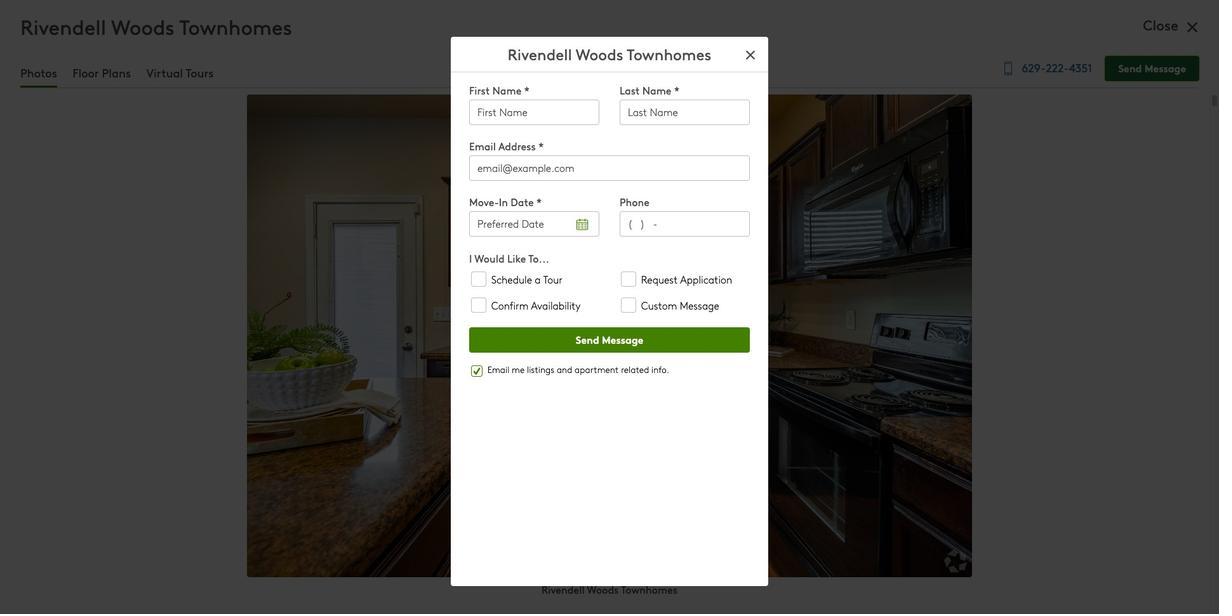 Task type: vqa. For each thing, say whether or not it's contained in the screenshot.
the Asset Living image at the right
no



Task type: describe. For each thing, give the bounding box(es) containing it.
schedule a tour
[[492, 273, 563, 287]]

222- for (629)
[[974, 575, 994, 589]]

send for rivendell woods townhomes
[[1119, 60, 1142, 75]]

tour inside i would like to... group
[[543, 273, 563, 287]]

plans
[[102, 65, 131, 81]]

photos button
[[20, 65, 57, 87]]

like
[[508, 252, 526, 266]]

media tab list
[[20, 65, 1199, 88]]

message inside i would like to... group
[[680, 299, 720, 313]]

floor
[[73, 65, 99, 81]]

Preferred Date text field
[[469, 212, 600, 237]]

contact
[[892, 460, 950, 481]]

message down close icon
[[1145, 60, 1187, 75]]

222- for 629-
[[1047, 60, 1070, 76]]

would
[[475, 252, 505, 266]]

i would like to... group
[[468, 269, 748, 321]]

629-222-4351
[[1022, 60, 1093, 76]]

4351 for (629) 222-4351
[[994, 575, 1015, 589]]

close image
[[1179, 17, 1203, 37]]

menu
[[81, 8, 105, 21]]

send message button for rivendell woods townhomes
[[1106, 56, 1200, 81]]

request for request application
[[641, 273, 678, 287]]

related
[[621, 364, 649, 376]]

tours
[[186, 65, 214, 81]]

listings
[[527, 364, 555, 376]]

and
[[557, 364, 573, 376]]

verified listing
[[246, 551, 317, 565]]

629-222-4351 link
[[999, 58, 1093, 80]]

(629) 222-4351 link
[[925, 574, 1015, 593]]

1 vertical spatial send message
[[576, 332, 644, 347]]

antioch link
[[209, 451, 247, 465]]

floor plans button
[[73, 65, 131, 87]]

custom message
[[641, 299, 720, 313]]

this
[[954, 460, 982, 481]]

tour inside button
[[980, 501, 1002, 515]]

i would like to...
[[469, 252, 549, 266]]

info.
[[652, 364, 670, 376]]

availability
[[531, 299, 581, 313]]

apartment
[[575, 364, 619, 376]]

send message button for contact this property
[[805, 536, 1135, 562]]

next link
[[1178, 0, 1210, 30]]

virtual
[[146, 65, 183, 81]]



Task type: locate. For each thing, give the bounding box(es) containing it.
4351 right 629-
[[1070, 60, 1093, 76]]

(629) 222-4351
[[945, 575, 1015, 589]]

0 vertical spatial tour
[[543, 273, 563, 287]]

0 horizontal spatial 222-
[[974, 575, 994, 589]]

1 vertical spatial 222-
[[974, 575, 994, 589]]

0 horizontal spatial tour
[[543, 273, 563, 287]]

confirm
[[492, 299, 529, 313]]

listing
[[285, 551, 317, 565]]

0 vertical spatial send message
[[1119, 60, 1187, 75]]

request inside button
[[938, 501, 978, 515]]

english link
[[121, 7, 168, 21]]

request up custom
[[641, 273, 678, 287]]

1 horizontal spatial send message
[[936, 541, 1004, 556]]

tour
[[543, 273, 563, 287], [980, 501, 1002, 515]]

2 vertical spatial send message
[[936, 541, 1004, 556]]

me
[[512, 364, 525, 376]]

0 vertical spatial 4351
[[1070, 60, 1093, 76]]

1 horizontal spatial request
[[938, 501, 978, 515]]

rivendell woods townhomes dialog
[[0, 0, 1220, 615], [451, 37, 769, 587]]

send message for contact this property
[[936, 541, 1004, 556]]

2 vertical spatial send
[[936, 541, 960, 556]]

send message up (629) 222-4351 link
[[936, 541, 1004, 556]]

send message for rivendell woods townhomes
[[1119, 60, 1187, 75]]

4351 for 629-222-4351
[[1070, 60, 1093, 76]]

send message
[[1119, 60, 1187, 75], [576, 332, 644, 347], [936, 541, 1004, 556]]

2 horizontal spatial send message
[[1119, 60, 1187, 75]]

tour down contact this property
[[980, 501, 1002, 515]]

contact this property
[[892, 460, 1048, 481]]

townhomes
[[179, 12, 292, 41], [627, 43, 712, 64], [337, 451, 393, 465], [289, 472, 454, 513], [621, 583, 678, 597]]

menu button
[[46, 0, 115, 29]]

0 vertical spatial send
[[1119, 60, 1142, 75]]

0 vertical spatial request
[[641, 273, 678, 287]]

send for contact this property
[[936, 541, 960, 556]]

First Name text field
[[469, 100, 600, 125]]

send message up apartment in the bottom of the page
[[576, 332, 644, 347]]

email
[[488, 364, 510, 376]]

photos
[[20, 65, 57, 81]]

request inside i would like to... group
[[641, 273, 678, 287]]

woods
[[111, 12, 175, 41], [576, 43, 624, 64], [303, 451, 335, 465], [190, 472, 282, 513], [587, 583, 619, 597]]

629-
[[1022, 60, 1047, 76]]

2 vertical spatial send message button
[[805, 536, 1135, 562]]

verified
[[246, 551, 282, 565]]

222-
[[1047, 60, 1070, 76], [974, 575, 994, 589]]

request for request tour
[[938, 501, 978, 515]]

prev link
[[1148, 0, 1178, 30]]

send message down prev link
[[1119, 60, 1187, 75]]

1 vertical spatial tour
[[980, 501, 1002, 515]]

1 horizontal spatial 222-
[[1047, 60, 1070, 76]]

message down application
[[680, 299, 720, 313]]

37013
[[222, 516, 253, 532]]

0 horizontal spatial 4351
[[994, 575, 1015, 589]]

send message button down prev link
[[1106, 56, 1200, 81]]

4351 right (629)
[[994, 575, 1015, 589]]

i
[[469, 252, 472, 266]]

email me listings and apartment related info.
[[488, 364, 670, 376]]

rivendell
[[20, 12, 106, 41], [508, 43, 572, 64], [257, 451, 300, 465], [58, 472, 183, 513], [542, 583, 585, 597]]

0 horizontal spatial send message
[[576, 332, 644, 347]]

message
[[1145, 60, 1187, 75], [680, 299, 720, 313], [602, 332, 644, 347], [962, 541, 1004, 556]]

0 horizontal spatial request
[[641, 273, 678, 287]]

Last Name text field
[[620, 100, 750, 125]]

1 vertical spatial send message button
[[469, 328, 750, 353]]

send message button up (629) 222-4351 link
[[805, 536, 1135, 562]]

property
[[986, 460, 1048, 481]]

floor plans
[[73, 65, 131, 81]]

a
[[535, 273, 541, 287]]

1 horizontal spatial 4351
[[1070, 60, 1093, 76]]

application
[[681, 273, 733, 287]]

1 horizontal spatial tour
[[980, 501, 1002, 515]]

confirm availability
[[492, 299, 581, 313]]

virtual tours
[[146, 65, 214, 81]]

message up "(629) 222-4351"
[[962, 541, 1004, 556]]

virtual tours button
[[146, 65, 214, 87]]

tour right a
[[543, 273, 563, 287]]

rivendell woods townhomes
[[20, 12, 292, 41], [508, 43, 712, 64], [257, 451, 393, 465], [58, 472, 454, 513], [542, 583, 678, 597]]

(629)
[[945, 575, 971, 589]]

antioch
[[209, 451, 247, 465]]

2 horizontal spatial send
[[1119, 60, 1142, 75]]

request tour
[[938, 501, 1002, 515]]

1 vertical spatial 4351
[[994, 575, 1015, 589]]

send
[[1119, 60, 1142, 75], [576, 332, 600, 347], [936, 541, 960, 556]]

1 horizontal spatial send
[[936, 541, 960, 556]]

prev
[[1155, 8, 1172, 21]]

email@example.com email field
[[469, 156, 750, 181]]

english
[[134, 7, 168, 21]]

request down "this"
[[938, 501, 978, 515]]

request application
[[641, 273, 733, 287]]

(   )   -     telephone field
[[620, 212, 750, 237]]

4351
[[1070, 60, 1093, 76], [994, 575, 1015, 589]]

1 vertical spatial send
[[576, 332, 600, 347]]

send message button
[[1106, 56, 1200, 81], [469, 328, 750, 353], [805, 536, 1135, 562]]

message up related
[[602, 332, 644, 347]]

next
[[1185, 8, 1204, 21]]

0 horizontal spatial send
[[576, 332, 600, 347]]

request
[[641, 273, 678, 287], [938, 501, 978, 515]]

custom
[[641, 299, 677, 313]]

0 vertical spatial 222-
[[1047, 60, 1070, 76]]

schedule
[[492, 273, 532, 287]]

0 vertical spatial send message button
[[1106, 56, 1200, 81]]

to...
[[529, 252, 549, 266]]

map
[[22, 8, 41, 21]]

map link
[[0, 0, 46, 29]]

request tour button
[[805, 496, 1135, 521]]

send message button up apartment in the bottom of the page
[[469, 328, 750, 353]]

1 vertical spatial request
[[938, 501, 978, 515]]



